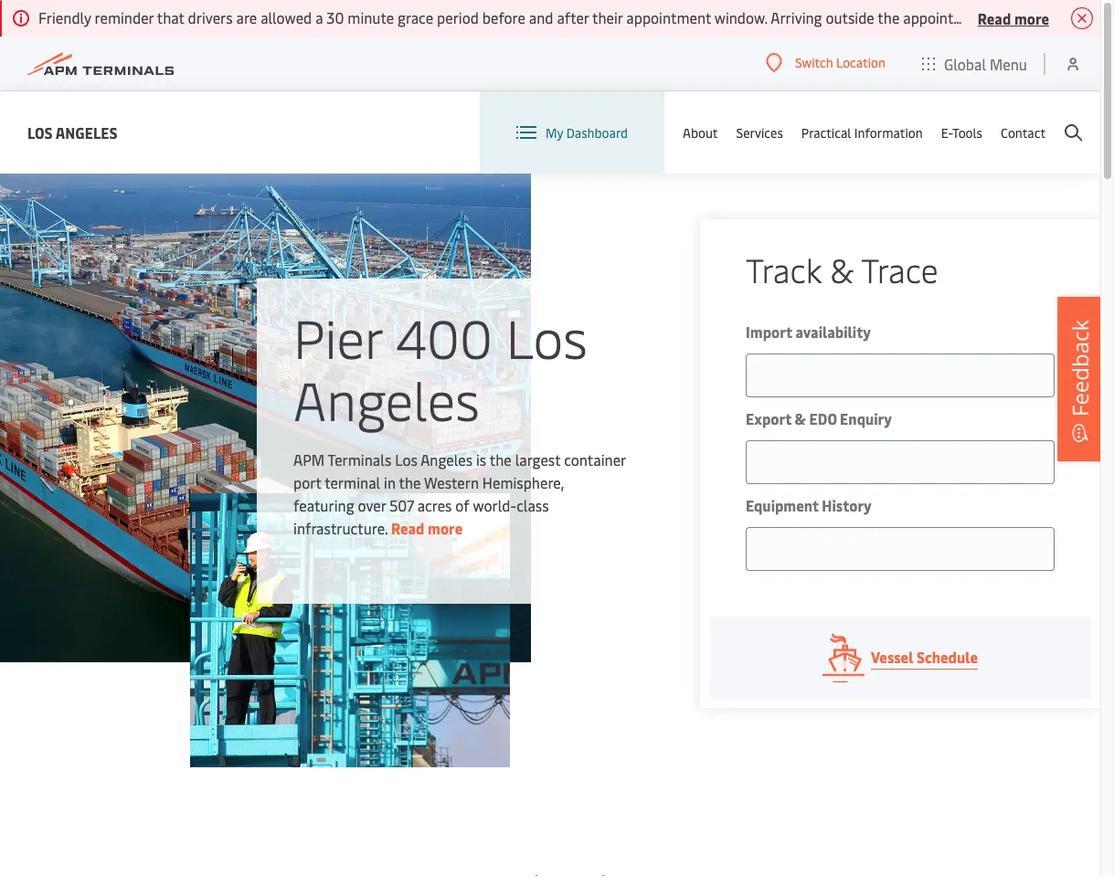 Task type: describe. For each thing, give the bounding box(es) containing it.
container
[[564, 449, 626, 470]]

los angeles pier 400 image
[[0, 174, 531, 663]]

apm terminals los angeles is the largest container port terminal in the western hemisphere, featuring over 507 acres of world-class infrastructure.
[[294, 449, 626, 538]]

angeles for apm
[[421, 449, 473, 470]]

world-
[[473, 495, 517, 515]]

hemisphere,
[[483, 472, 564, 492]]

global menu
[[945, 53, 1028, 74]]

largest
[[515, 449, 561, 470]]

& for trace
[[830, 247, 854, 292]]

los angeles
[[27, 122, 118, 142]]

vessel schedule
[[871, 647, 978, 668]]

menu
[[990, 53, 1028, 74]]

import
[[746, 322, 793, 342]]

infrastructure.
[[294, 518, 388, 538]]

global menu button
[[904, 36, 1046, 91]]

read more button
[[978, 6, 1050, 29]]

track
[[746, 247, 822, 292]]

apm
[[294, 449, 325, 470]]

schedule
[[917, 647, 978, 668]]

enquiry
[[840, 409, 892, 429]]

class
[[517, 495, 549, 515]]

contact
[[1001, 124, 1046, 141]]

of
[[456, 495, 470, 515]]

0 vertical spatial angeles
[[56, 122, 118, 142]]

close alert image
[[1072, 7, 1094, 29]]

switch
[[795, 54, 834, 72]]

port
[[294, 472, 322, 492]]

equipment history
[[746, 496, 872, 516]]

about button
[[683, 91, 718, 174]]

equipment
[[746, 496, 819, 516]]

507
[[390, 495, 414, 515]]

terminals
[[328, 449, 392, 470]]

availability
[[796, 322, 871, 342]]

los for apm terminals los angeles is the largest container port terminal in the western hemisphere, featuring over 507 acres of world-class infrastructure.
[[395, 449, 418, 470]]

export & edo enquiry
[[746, 409, 892, 429]]

vessel schedule link
[[710, 617, 1092, 700]]

feedback button
[[1058, 297, 1104, 461]]

los angeles link
[[27, 121, 118, 144]]

read more link
[[391, 518, 463, 538]]

more for the read more button on the top right of the page
[[1015, 8, 1050, 28]]

featuring
[[294, 495, 354, 515]]

e-tools button
[[942, 91, 983, 174]]

tools
[[953, 124, 983, 141]]

angeles for pier
[[294, 363, 480, 435]]

terminal
[[325, 472, 381, 492]]

los for pier 400 los angeles
[[506, 300, 588, 373]]

practical
[[802, 124, 852, 141]]



Task type: locate. For each thing, give the bounding box(es) containing it.
the right in
[[399, 472, 421, 492]]

read up global menu
[[978, 8, 1012, 28]]

more down acres
[[428, 518, 463, 538]]

read down 507
[[391, 518, 425, 538]]

1 vertical spatial angeles
[[294, 363, 480, 435]]

& left trace
[[830, 247, 854, 292]]

western
[[424, 472, 479, 492]]

0 horizontal spatial read
[[391, 518, 425, 538]]

read more up menu
[[978, 8, 1050, 28]]

services button
[[737, 91, 783, 174]]

1 vertical spatial more
[[428, 518, 463, 538]]

los inside apm terminals los angeles is the largest container port terminal in the western hemisphere, featuring over 507 acres of world-class infrastructure.
[[395, 449, 418, 470]]

0 vertical spatial the
[[490, 449, 512, 470]]

edo
[[810, 409, 837, 429]]

1 horizontal spatial read more
[[978, 8, 1050, 28]]

2 vertical spatial angeles
[[421, 449, 473, 470]]

1 horizontal spatial the
[[490, 449, 512, 470]]

export
[[746, 409, 792, 429]]

practical information button
[[802, 91, 923, 174]]

0 vertical spatial los
[[27, 122, 53, 142]]

1 vertical spatial &
[[795, 409, 806, 429]]

vessel
[[871, 647, 914, 668]]

more left close alert image
[[1015, 8, 1050, 28]]

1 vertical spatial read
[[391, 518, 425, 538]]

switch location button
[[766, 53, 886, 73]]

0 vertical spatial &
[[830, 247, 854, 292]]

los inside pier 400 los angeles
[[506, 300, 588, 373]]

& for edo
[[795, 409, 806, 429]]

history
[[822, 496, 872, 516]]

more for read more link
[[428, 518, 463, 538]]

is
[[476, 449, 487, 470]]

about
[[683, 124, 718, 141]]

read more
[[978, 8, 1050, 28], [391, 518, 463, 538]]

dashboard
[[567, 124, 628, 141]]

1 horizontal spatial read
[[978, 8, 1012, 28]]

read more down acres
[[391, 518, 463, 538]]

more inside the read more button
[[1015, 8, 1050, 28]]

my
[[546, 124, 564, 141]]

over
[[358, 495, 386, 515]]

switch location
[[795, 54, 886, 72]]

los inside los angeles link
[[27, 122, 53, 142]]

feedback
[[1065, 319, 1095, 417]]

track & trace
[[746, 247, 939, 292]]

la secondary image
[[190, 494, 510, 768]]

read
[[978, 8, 1012, 28], [391, 518, 425, 538]]

the right is
[[490, 449, 512, 470]]

location
[[837, 54, 886, 72]]

1 vertical spatial los
[[506, 300, 588, 373]]

read inside button
[[978, 8, 1012, 28]]

read more for read more link
[[391, 518, 463, 538]]

angeles inside pier 400 los angeles
[[294, 363, 480, 435]]

2 vertical spatial los
[[395, 449, 418, 470]]

0 horizontal spatial los
[[27, 122, 53, 142]]

my dashboard
[[546, 124, 628, 141]]

1 horizontal spatial more
[[1015, 8, 1050, 28]]

e-
[[942, 124, 953, 141]]

import availability
[[746, 322, 871, 342]]

los
[[27, 122, 53, 142], [506, 300, 588, 373], [395, 449, 418, 470]]

more
[[1015, 8, 1050, 28], [428, 518, 463, 538]]

& left 'edo'
[[795, 409, 806, 429]]

e-tools
[[942, 124, 983, 141]]

1 horizontal spatial los
[[395, 449, 418, 470]]

pier
[[294, 300, 382, 373]]

trace
[[861, 247, 939, 292]]

pier 400 los angeles
[[294, 300, 588, 435]]

practical information
[[802, 124, 923, 141]]

0 vertical spatial read more
[[978, 8, 1050, 28]]

0 horizontal spatial the
[[399, 472, 421, 492]]

contact button
[[1001, 91, 1046, 174]]

global
[[945, 53, 987, 74]]

2 horizontal spatial los
[[506, 300, 588, 373]]

my dashboard button
[[517, 91, 628, 174]]

information
[[855, 124, 923, 141]]

400
[[396, 300, 493, 373]]

0 vertical spatial more
[[1015, 8, 1050, 28]]

the
[[490, 449, 512, 470], [399, 472, 421, 492]]

1 horizontal spatial &
[[830, 247, 854, 292]]

read more for the read more button on the top right of the page
[[978, 8, 1050, 28]]

0 horizontal spatial read more
[[391, 518, 463, 538]]

&
[[830, 247, 854, 292], [795, 409, 806, 429]]

acres
[[418, 495, 452, 515]]

read for read more link
[[391, 518, 425, 538]]

1 vertical spatial the
[[399, 472, 421, 492]]

1 vertical spatial read more
[[391, 518, 463, 538]]

angeles
[[56, 122, 118, 142], [294, 363, 480, 435], [421, 449, 473, 470]]

in
[[384, 472, 396, 492]]

0 horizontal spatial more
[[428, 518, 463, 538]]

0 vertical spatial read
[[978, 8, 1012, 28]]

services
[[737, 124, 783, 141]]

0 horizontal spatial &
[[795, 409, 806, 429]]

read for the read more button on the top right of the page
[[978, 8, 1012, 28]]

angeles inside apm terminals los angeles is the largest container port terminal in the western hemisphere, featuring over 507 acres of world-class infrastructure.
[[421, 449, 473, 470]]



Task type: vqa. For each thing, say whether or not it's contained in the screenshot.
the topmost THE MORE
yes



